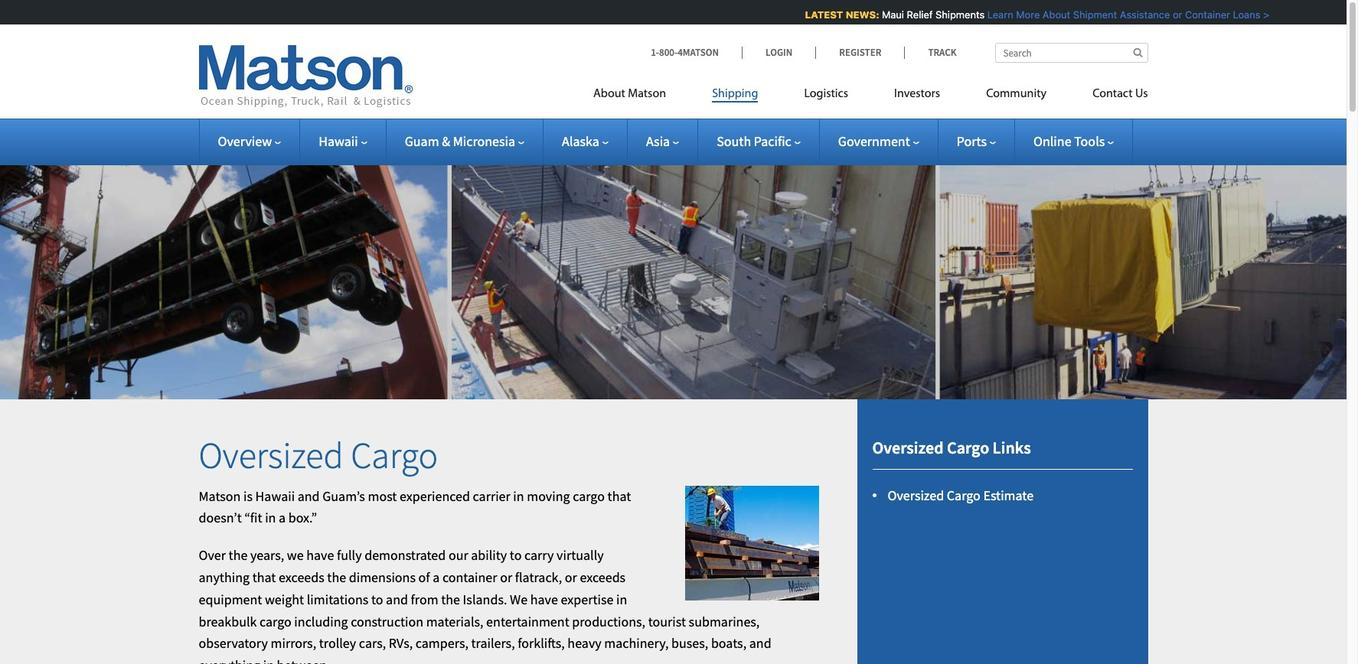 Task type: describe. For each thing, give the bounding box(es) containing it.
container
[[442, 569, 497, 586]]

oversized for oversized cargo estimate
[[888, 487, 944, 505]]

fully
[[337, 547, 362, 564]]

including
[[294, 613, 348, 630]]

latest
[[803, 8, 841, 21]]

in up productions,
[[616, 591, 627, 608]]

in right "fit
[[265, 509, 276, 527]]

relief
[[905, 8, 931, 21]]

top menu navigation
[[593, 80, 1148, 112]]

alaska
[[562, 132, 599, 150]]

submarines,
[[689, 613, 760, 630]]

ability
[[471, 547, 507, 564]]

virtually
[[557, 547, 604, 564]]

a inside the over the years, we have fully demonstrated our ability to carry virtually anything that exceeds the dimensions of a container or flatrack, or exceeds equipment weight limitations to and from the islands. we have expertise in breakbulk cargo including construction materials, entertainment productions, tourist submarines, observatory mirrors, trolley cars, rvs, campers, trailers, forklifts, heavy machinery, buses, boats, and everything in between.
[[433, 569, 440, 586]]

in right carrier
[[513, 487, 524, 505]]

over the years, we have fully demonstrated our ability to carry virtually anything that exceeds the dimensions of a container or flatrack, or exceeds equipment weight limitations to and from the islands. we have expertise in breakbulk cargo including construction materials, entertainment productions, tourist submarines, observatory mirrors, trolley cars, rvs, campers, trailers, forklifts, heavy machinery, buses, boats, and everything in between.
[[199, 547, 771, 664]]

weight
[[265, 591, 304, 608]]

guam & micronesia
[[405, 132, 515, 150]]

entertainment
[[486, 613, 569, 630]]

that inside 'matson is hawaii and guam's most experienced carrier in moving cargo that doesn't "fit in a box."'
[[607, 487, 631, 505]]

cars,
[[359, 635, 386, 653]]

0 vertical spatial hawaii
[[319, 132, 358, 150]]

our
[[448, 547, 468, 564]]

expertise
[[561, 591, 613, 608]]

cargo inside the over the years, we have fully demonstrated our ability to carry virtually anything that exceeds the dimensions of a container or flatrack, or exceeds equipment weight limitations to and from the islands. we have expertise in breakbulk cargo including construction materials, entertainment productions, tourist submarines, observatory mirrors, trolley cars, rvs, campers, trailers, forklifts, heavy machinery, buses, boats, and everything in between.
[[260, 613, 291, 630]]

is
[[243, 487, 253, 505]]

trailers,
[[471, 635, 515, 653]]

box."
[[288, 509, 317, 527]]

oversized cargo estimate link
[[888, 487, 1034, 505]]

islands.
[[463, 591, 507, 608]]

overview
[[218, 132, 272, 150]]

over
[[199, 547, 226, 564]]

between.
[[277, 657, 330, 664]]

loans
[[1231, 8, 1259, 21]]

0 vertical spatial the
[[229, 547, 248, 564]]

south pacific
[[717, 132, 791, 150]]

800-
[[659, 46, 678, 59]]

logistics
[[804, 88, 848, 100]]

government
[[838, 132, 910, 150]]

track
[[928, 46, 957, 59]]

register link
[[815, 46, 904, 59]]

learn more about shipment assistance or container loans > link
[[986, 8, 1268, 21]]

1-
[[651, 46, 659, 59]]

in down mirrors, on the left of the page
[[263, 657, 274, 664]]

micronesia
[[453, 132, 515, 150]]

"fit
[[244, 509, 262, 527]]

shipment
[[1071, 8, 1115, 21]]

Search search field
[[995, 43, 1148, 63]]

guam & micronesia link
[[405, 132, 524, 150]]

contact us
[[1092, 88, 1148, 100]]

login
[[766, 46, 793, 59]]

1-800-4matson
[[651, 46, 719, 59]]

years,
[[250, 547, 284, 564]]

2 exceeds from the left
[[580, 569, 626, 586]]

maui
[[880, 8, 902, 21]]

1 horizontal spatial or
[[565, 569, 577, 586]]

guam's
[[322, 487, 365, 505]]

most
[[368, 487, 397, 505]]

trolley
[[319, 635, 356, 653]]

we
[[287, 547, 304, 564]]

we
[[510, 591, 528, 608]]

mirrors,
[[271, 635, 316, 653]]

hawaii link
[[319, 132, 367, 150]]

alaska link
[[562, 132, 609, 150]]

matson is hawaii and guam's most experienced carrier in moving cargo that doesn't "fit in a box."
[[199, 487, 631, 527]]

1 horizontal spatial to
[[510, 547, 522, 564]]

buses,
[[671, 635, 708, 653]]

latest news: maui relief shipments learn more about shipment assistance or container loans >
[[803, 8, 1268, 21]]

matson inside 'matson is hawaii and guam's most experienced carrier in moving cargo that doesn't "fit in a box."'
[[199, 487, 241, 505]]

1 horizontal spatial about
[[1041, 8, 1069, 21]]

carry
[[524, 547, 554, 564]]

shipping link
[[689, 80, 781, 112]]

learn
[[986, 8, 1012, 21]]

tourist
[[648, 613, 686, 630]]

oversized cargo links section
[[838, 400, 1167, 664]]

asia link
[[646, 132, 679, 150]]

hawaii inside 'matson is hawaii and guam's most experienced carrier in moving cargo that doesn't "fit in a box."'
[[255, 487, 295, 505]]

from
[[411, 591, 438, 608]]

oversized cargo links
[[872, 437, 1031, 459]]

online tools link
[[1033, 132, 1114, 150]]



Task type: locate. For each thing, give the bounding box(es) containing it.
community
[[986, 88, 1047, 100]]

boats,
[[711, 635, 746, 653]]

hawaii right is
[[255, 487, 295, 505]]

2 horizontal spatial or
[[1171, 8, 1180, 21]]

0 horizontal spatial and
[[298, 487, 320, 505]]

links
[[993, 437, 1031, 459]]

blue matson logo with ocean, shipping, truck, rail and logistics written beneath it. image
[[199, 45, 413, 108]]

about inside top menu navigation
[[593, 88, 625, 100]]

guam
[[405, 132, 439, 150]]

search image
[[1133, 47, 1143, 57]]

1 horizontal spatial cargo
[[573, 487, 605, 505]]

1 horizontal spatial and
[[386, 591, 408, 608]]

0 horizontal spatial that
[[252, 569, 276, 586]]

government link
[[838, 132, 919, 150]]

matson inside top menu navigation
[[628, 88, 666, 100]]

None search field
[[995, 43, 1148, 63]]

in
[[513, 487, 524, 505], [265, 509, 276, 527], [616, 591, 627, 608], [263, 657, 274, 664]]

1 vertical spatial that
[[252, 569, 276, 586]]

0 horizontal spatial have
[[306, 547, 334, 564]]

oversized for oversized cargo
[[199, 433, 343, 478]]

dimensions
[[349, 569, 416, 586]]

container
[[1183, 8, 1228, 21]]

1 horizontal spatial matson
[[628, 88, 666, 100]]

exceeds down we
[[279, 569, 324, 586]]

1 vertical spatial to
[[371, 591, 383, 608]]

1 horizontal spatial that
[[607, 487, 631, 505]]

0 vertical spatial matson
[[628, 88, 666, 100]]

1 horizontal spatial the
[[327, 569, 346, 586]]

anything
[[199, 569, 250, 586]]

or up the we
[[500, 569, 512, 586]]

about up alaska link
[[593, 88, 625, 100]]

1 exceeds from the left
[[279, 569, 324, 586]]

login link
[[742, 46, 815, 59]]

0 horizontal spatial exceeds
[[279, 569, 324, 586]]

2 vertical spatial the
[[441, 591, 460, 608]]

0 vertical spatial have
[[306, 547, 334, 564]]

productions,
[[572, 613, 645, 630]]

overview link
[[218, 132, 281, 150]]

to down dimensions
[[371, 591, 383, 608]]

0 horizontal spatial matson
[[199, 487, 241, 505]]

and up box."
[[298, 487, 320, 505]]

2 vertical spatial and
[[749, 635, 771, 653]]

cargo
[[573, 487, 605, 505], [260, 613, 291, 630]]

0 horizontal spatial about
[[593, 88, 625, 100]]

cargo right moving
[[573, 487, 605, 505]]

pacific
[[754, 132, 791, 150]]

oversized for oversized cargo links
[[872, 437, 944, 459]]

1 vertical spatial about
[[593, 88, 625, 100]]

2 horizontal spatial and
[[749, 635, 771, 653]]

materials,
[[426, 613, 483, 630]]

1 horizontal spatial exceeds
[[580, 569, 626, 586]]

community link
[[963, 80, 1070, 112]]

cargo for oversized cargo links
[[947, 437, 989, 459]]

logistics link
[[781, 80, 871, 112]]

and
[[298, 487, 320, 505], [386, 591, 408, 608], [749, 635, 771, 653]]

cargo for oversized cargo
[[351, 433, 438, 478]]

1 vertical spatial the
[[327, 569, 346, 586]]

and right "boats,"
[[749, 635, 771, 653]]

shipping
[[712, 88, 758, 100]]

construction
[[351, 613, 423, 630]]

cargo
[[351, 433, 438, 478], [947, 437, 989, 459], [947, 487, 981, 505]]

assistance
[[1118, 8, 1168, 21]]

0 vertical spatial cargo
[[573, 487, 605, 505]]

4matson
[[678, 46, 719, 59]]

1 horizontal spatial a
[[433, 569, 440, 586]]

that
[[607, 487, 631, 505], [252, 569, 276, 586]]

asia
[[646, 132, 670, 150]]

and up construction
[[386, 591, 408, 608]]

a
[[279, 509, 286, 527], [433, 569, 440, 586]]

rvs,
[[389, 635, 413, 653]]

online
[[1033, 132, 1071, 150]]

experienced
[[400, 487, 470, 505]]

oversized cargo estimate
[[888, 487, 1034, 505]]

investors
[[894, 88, 940, 100]]

shipments
[[934, 8, 983, 21]]

the up materials, at the left of the page
[[441, 591, 460, 608]]

limitations
[[307, 591, 368, 608]]

oversized construction materials being prepared for breakbulk shipping. image
[[685, 486, 819, 601]]

have right we
[[306, 547, 334, 564]]

machinery,
[[604, 635, 669, 653]]

matson
[[628, 88, 666, 100], [199, 487, 241, 505]]

or left container
[[1171, 8, 1180, 21]]

1 vertical spatial and
[[386, 591, 408, 608]]

>
[[1261, 8, 1268, 21]]

0 horizontal spatial cargo
[[260, 613, 291, 630]]

0 horizontal spatial a
[[279, 509, 286, 527]]

oversized up oversized cargo estimate link
[[872, 437, 944, 459]]

0 vertical spatial about
[[1041, 8, 1069, 21]]

cargo inside 'matson is hawaii and guam's most experienced carrier in moving cargo that doesn't "fit in a box."'
[[573, 487, 605, 505]]

campers,
[[415, 635, 468, 653]]

1 vertical spatial matson
[[199, 487, 241, 505]]

about right more
[[1041, 8, 1069, 21]]

south pacific link
[[717, 132, 801, 150]]

that inside the over the years, we have fully demonstrated our ability to carry virtually anything that exceeds the dimensions of a container or flatrack, or exceeds equipment weight limitations to and from the islands. we have expertise in breakbulk cargo including construction materials, entertainment productions, tourist submarines, observatory mirrors, trolley cars, rvs, campers, trailers, forklifts, heavy machinery, buses, boats, and everything in between.
[[252, 569, 276, 586]]

more
[[1014, 8, 1038, 21]]

oversized down oversized cargo links
[[888, 487, 944, 505]]

1 horizontal spatial hawaii
[[319, 132, 358, 150]]

oversized up is
[[199, 433, 343, 478]]

have
[[306, 547, 334, 564], [530, 591, 558, 608]]

about matson
[[593, 88, 666, 100]]

contact
[[1092, 88, 1133, 100]]

track link
[[904, 46, 957, 59]]

that right moving
[[607, 487, 631, 505]]

cargo left links
[[947, 437, 989, 459]]

2 horizontal spatial the
[[441, 591, 460, 608]]

contact us link
[[1070, 80, 1148, 112]]

ports link
[[957, 132, 996, 150]]

cargo left estimate
[[947, 487, 981, 505]]

equipment
[[199, 591, 262, 608]]

have down flatrack,
[[530, 591, 558, 608]]

matson down 1-
[[628, 88, 666, 100]]

the right over
[[229, 547, 248, 564]]

1 horizontal spatial have
[[530, 591, 558, 608]]

flatrack,
[[515, 569, 562, 586]]

0 vertical spatial to
[[510, 547, 522, 564]]

to
[[510, 547, 522, 564], [371, 591, 383, 608]]

a inside 'matson is hawaii and guam's most experienced carrier in moving cargo that doesn't "fit in a box."'
[[279, 509, 286, 527]]

investors link
[[871, 80, 963, 112]]

0 vertical spatial that
[[607, 487, 631, 505]]

0 vertical spatial a
[[279, 509, 286, 527]]

matson up doesn't
[[199, 487, 241, 505]]

1 vertical spatial have
[[530, 591, 558, 608]]

hawaii down the blue matson logo with ocean, shipping, truck, rail and logistics written beneath it.
[[319, 132, 358, 150]]

or
[[1171, 8, 1180, 21], [500, 569, 512, 586], [565, 569, 577, 586]]

breakbulk
[[199, 613, 257, 630]]

online tools
[[1033, 132, 1105, 150]]

doesn't
[[199, 509, 242, 527]]

carrier
[[473, 487, 510, 505]]

1-800-4matson link
[[651, 46, 742, 59]]

cargo for oversized cargo estimate
[[947, 487, 981, 505]]

0 horizontal spatial or
[[500, 569, 512, 586]]

oversized cargo being loaded onto matson containership for breakbulk shipping. image
[[0, 141, 1347, 400]]

or down the virtually
[[565, 569, 577, 586]]

oversized cargo
[[199, 433, 438, 478]]

estimate
[[983, 487, 1034, 505]]

exceeds up expertise
[[580, 569, 626, 586]]

1 vertical spatial cargo
[[260, 613, 291, 630]]

0 horizontal spatial hawaii
[[255, 487, 295, 505]]

0 horizontal spatial to
[[371, 591, 383, 608]]

observatory
[[199, 635, 268, 653]]

a right of
[[433, 569, 440, 586]]

us
[[1135, 88, 1148, 100]]

the up limitations at bottom left
[[327, 569, 346, 586]]

demonstrated
[[365, 547, 446, 564]]

0 vertical spatial and
[[298, 487, 320, 505]]

1 vertical spatial a
[[433, 569, 440, 586]]

a left box."
[[279, 509, 286, 527]]

0 horizontal spatial the
[[229, 547, 248, 564]]

and inside 'matson is hawaii and guam's most experienced carrier in moving cargo that doesn't "fit in a box."'
[[298, 487, 320, 505]]

that down the years,
[[252, 569, 276, 586]]

to left carry
[[510, 547, 522, 564]]

cargo up most
[[351, 433, 438, 478]]

about matson link
[[593, 80, 689, 112]]

register
[[839, 46, 881, 59]]

heavy
[[568, 635, 601, 653]]

everything
[[199, 657, 260, 664]]

cargo down weight
[[260, 613, 291, 630]]

of
[[418, 569, 430, 586]]

1 vertical spatial hawaii
[[255, 487, 295, 505]]

moving
[[527, 487, 570, 505]]



Task type: vqa. For each thing, say whether or not it's contained in the screenshot.
Fully electric vehicles powered solely by lithium-ion batteries. The surcharge will not apply to "hybrid" vehicles powered by internal combustion engines and lithium-ion batteries, nor to vehicles powered by wet- or dry-storage batteries, which are exempted from the regulations.'s A:
no



